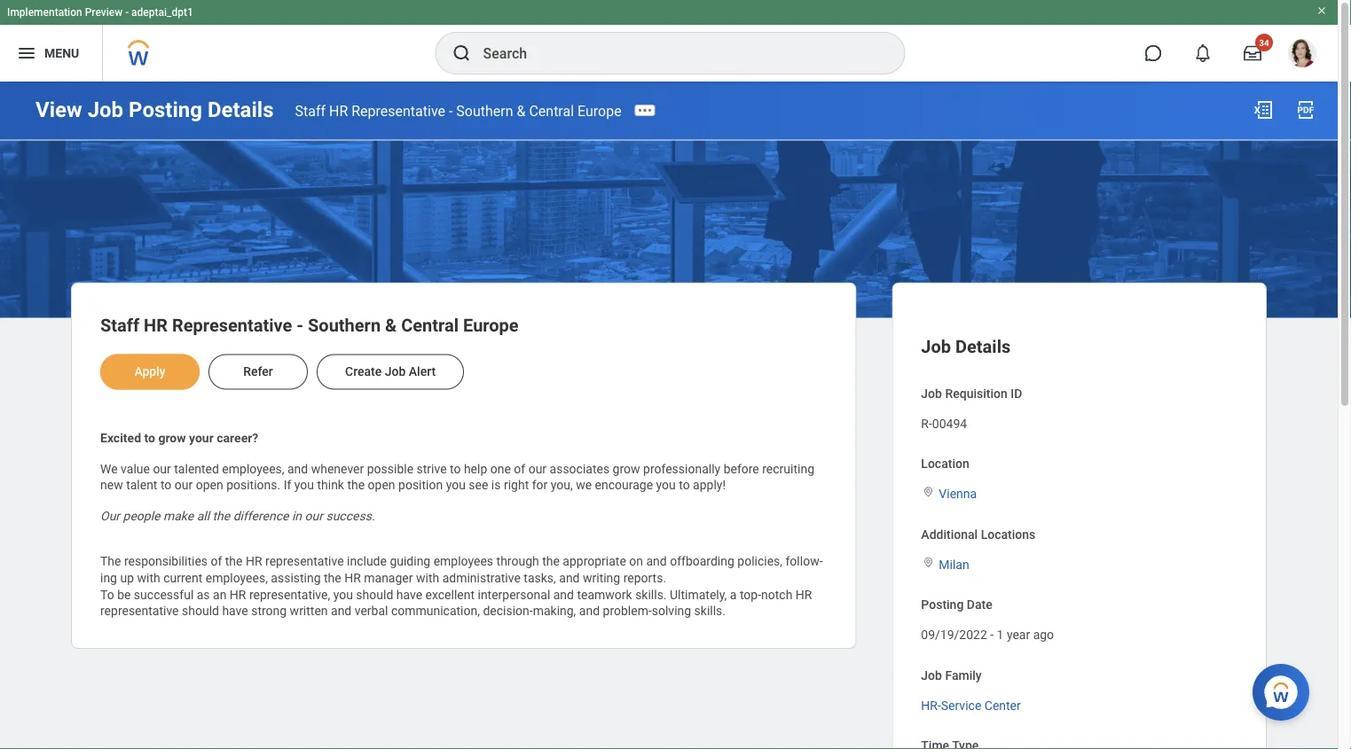 Task type: describe. For each thing, give the bounding box(es) containing it.
possible
[[367, 462, 414, 476]]

menu button
[[0, 25, 102, 82]]

job right view
[[88, 97, 123, 122]]

teamwork
[[577, 588, 632, 602]]

1 with from the left
[[137, 571, 160, 586]]

representative,
[[249, 588, 330, 602]]

job for job details
[[921, 337, 951, 358]]

problem-
[[603, 604, 652, 619]]

the
[[100, 554, 121, 569]]

center
[[985, 699, 1021, 713]]

difference
[[233, 509, 289, 524]]

and inside the we value our talented employees, and whenever possible strive to help one of our associates grow professionally before recruiting new talent to our open positions. if you think the open position you see is right for you, we encourage you to apply!
[[288, 462, 308, 476]]

staff hr representative - southern & central europe group
[[100, 312, 827, 620]]

staff for staff hr representative - southern & central europe link
[[295, 102, 326, 119]]

talent
[[126, 478, 157, 493]]

posting date element
[[921, 617, 1054, 644]]

locations
[[981, 528, 1036, 542]]

positions.
[[226, 478, 281, 493]]

the responsibilities of the hr representative include guiding employees through the appropriate on and offboarding policies, follow ing up with current employees, assisting the hr manager with administrative tasks, and writing reports. to be successful as an hr representative, you should have excellent interpersonal and teamwork skills. ultimately, a top-notch hr representative should have strong written and verbal communication, decision-making, and problem-solving skills.
[[100, 554, 823, 619]]

ultimately,
[[670, 588, 727, 602]]

encourage
[[595, 478, 653, 493]]

- inside posting date element
[[991, 628, 994, 643]]

one
[[491, 462, 511, 476]]

staff for staff hr representative - southern & central europe button
[[100, 315, 139, 336]]

up
[[120, 571, 134, 586]]

manager
[[364, 571, 413, 586]]

grow inside the we value our talented employees, and whenever possible strive to help one of our associates grow professionally before recruiting new talent to our open positions. if you think the open position you see is right for you, we encourage you to apply!
[[613, 462, 640, 476]]

family
[[945, 669, 982, 683]]

excited to grow your career?
[[100, 431, 258, 445]]

create job alert button
[[317, 355, 464, 390]]

location
[[921, 457, 970, 472]]

and right the tasks,
[[559, 571, 580, 586]]

if
[[284, 478, 291, 493]]

employees, inside the responsibilities of the hr representative include guiding employees through the appropriate on and offboarding policies, follow ing up with current employees, assisting the hr manager with administrative tasks, and writing reports. to be successful as an hr representative, you should have excellent interpersonal and teamwork skills. ultimately, a top-notch hr representative should have strong written and verbal communication, decision-making, and problem-solving skills.
[[206, 571, 268, 586]]

our
[[100, 509, 120, 524]]

0 vertical spatial posting
[[129, 97, 202, 122]]

inbox large image
[[1244, 44, 1262, 62]]

hr-service center link
[[921, 695, 1021, 713]]

solving
[[652, 604, 691, 619]]

0 horizontal spatial representative
[[100, 604, 179, 619]]

our up talent
[[153, 462, 171, 476]]

alert
[[409, 365, 436, 379]]

the right all on the bottom
[[213, 509, 230, 524]]

a
[[730, 588, 737, 602]]

we value our talented employees, and whenever possible strive to help one of our associates grow professionally before recruiting new talent to our open positions. if you think the open position you see is right for you, we encourage you to apply!
[[100, 462, 818, 493]]

- down search icon
[[449, 102, 453, 119]]

be
[[117, 588, 131, 602]]

see
[[469, 478, 488, 493]]

job requisition id
[[921, 386, 1023, 401]]

job requisition id element
[[921, 406, 967, 432]]

in
[[292, 509, 302, 524]]

written
[[290, 604, 328, 619]]

vienna
[[939, 487, 977, 502]]

is
[[491, 478, 501, 493]]

year
[[1007, 628, 1030, 643]]

job family
[[921, 669, 982, 683]]

employees, inside the we value our talented employees, and whenever possible strive to help one of our associates grow professionally before recruiting new talent to our open positions. if you think the open position you see is right for you, we encourage you to apply!
[[222, 462, 284, 476]]

menu
[[44, 46, 79, 60]]

before
[[724, 462, 759, 476]]

representative for staff hr representative - southern & central europe button
[[172, 315, 292, 336]]

location image
[[921, 557, 936, 569]]

southern for staff hr representative - southern & central europe button
[[308, 315, 381, 336]]

export to excel image
[[1253, 99, 1274, 121]]

assisting
[[271, 571, 321, 586]]

milan
[[939, 558, 970, 572]]

to
[[100, 588, 114, 602]]

you,
[[551, 478, 573, 493]]

strong
[[251, 604, 287, 619]]

central for staff hr representative - southern & central europe button
[[401, 315, 459, 336]]

you right if
[[294, 478, 314, 493]]

1 horizontal spatial should
[[356, 588, 393, 602]]

successful
[[134, 588, 194, 602]]

09/19/2022
[[921, 628, 987, 643]]

apply button
[[100, 355, 200, 390]]

1 vertical spatial have
[[222, 604, 248, 619]]

and up making,
[[554, 588, 574, 602]]

1 horizontal spatial have
[[396, 588, 422, 602]]

europe for staff hr representative - southern & central europe button
[[463, 315, 519, 336]]

as
[[197, 588, 210, 602]]

on
[[629, 554, 643, 569]]

top-
[[740, 588, 761, 602]]

of inside the responsibilities of the hr representative include guiding employees through the appropriate on and offboarding policies, follow ing up with current employees, assisting the hr manager with administrative tasks, and writing reports. to be successful as an hr representative, you should have excellent interpersonal and teamwork skills. ultimately, a top-notch hr representative should have strong written and verbal communication, decision-making, and problem-solving skills.
[[211, 554, 222, 569]]

profile logan mcneil image
[[1288, 39, 1317, 71]]

0 horizontal spatial should
[[182, 604, 219, 619]]

responsibilities
[[124, 554, 208, 569]]

value
[[121, 462, 150, 476]]

and down teamwork
[[579, 604, 600, 619]]

writing
[[583, 571, 620, 586]]

europe for staff hr representative - southern & central europe link
[[578, 102, 622, 119]]

and right on
[[646, 554, 667, 569]]

apply
[[134, 365, 166, 379]]

we
[[100, 462, 118, 476]]

associates
[[550, 462, 610, 476]]

2 open from the left
[[368, 478, 395, 493]]

requisition
[[945, 386, 1008, 401]]

talented
[[174, 462, 219, 476]]

the right assisting
[[324, 571, 341, 586]]

tasks,
[[524, 571, 556, 586]]

1 horizontal spatial skills.
[[694, 604, 726, 619]]

job inside button
[[385, 365, 406, 379]]

your
[[189, 431, 214, 445]]

0 vertical spatial skills.
[[635, 588, 667, 602]]

34 button
[[1233, 34, 1273, 73]]

create job alert
[[345, 365, 436, 379]]

& for staff hr representative - southern & central europe button
[[385, 315, 397, 336]]

notch
[[761, 588, 793, 602]]

our right in
[[305, 509, 323, 524]]

the up an
[[225, 554, 243, 569]]

think
[[317, 478, 344, 493]]

0 horizontal spatial details
[[208, 97, 274, 122]]

00494
[[932, 416, 967, 431]]

ago
[[1034, 628, 1054, 643]]

vienna link
[[939, 483, 977, 502]]

communication,
[[391, 604, 480, 619]]

job for job family
[[921, 669, 942, 683]]

implementation
[[7, 6, 82, 19]]

job details group
[[921, 333, 1238, 750]]



Task type: locate. For each thing, give the bounding box(es) containing it.
0 horizontal spatial representative
[[172, 315, 292, 336]]

southern for staff hr representative - southern & central europe link
[[456, 102, 513, 119]]

administrative
[[442, 571, 521, 586]]

0 horizontal spatial &
[[385, 315, 397, 336]]

you inside the responsibilities of the hr representative include guiding employees through the appropriate on and offboarding policies, follow ing up with current employees, assisting the hr manager with administrative tasks, and writing reports. to be successful as an hr representative, you should have excellent interpersonal and teamwork skills. ultimately, a top-notch hr representative should have strong written and verbal communication, decision-making, and problem-solving skills.
[[333, 588, 353, 602]]

make
[[163, 509, 194, 524]]

refer
[[243, 365, 273, 379]]

0 vertical spatial employees,
[[222, 462, 284, 476]]

strive
[[417, 462, 447, 476]]

ing
[[100, 554, 823, 586]]

1 vertical spatial details
[[956, 337, 1011, 358]]

1 vertical spatial southern
[[308, 315, 381, 336]]

for
[[532, 478, 548, 493]]

0 horizontal spatial staff
[[100, 315, 139, 336]]

1 horizontal spatial representative
[[265, 554, 344, 569]]

you left the see
[[446, 478, 466, 493]]

1 horizontal spatial grow
[[613, 462, 640, 476]]

offboarding
[[670, 554, 735, 569]]

hr-service center
[[921, 699, 1021, 713]]

recruiting
[[762, 462, 815, 476]]

0 vertical spatial staff
[[295, 102, 326, 119]]

0 horizontal spatial have
[[222, 604, 248, 619]]

job
[[88, 97, 123, 122], [921, 337, 951, 358], [385, 365, 406, 379], [921, 386, 942, 401], [921, 669, 942, 683]]

.
[[372, 509, 375, 524]]

0 vertical spatial southern
[[456, 102, 513, 119]]

preview
[[85, 6, 123, 19]]

interpersonal
[[478, 588, 550, 602]]

1 horizontal spatial &
[[517, 102, 526, 119]]

Search Workday  search field
[[483, 34, 868, 73]]

help
[[464, 462, 487, 476]]

0 vertical spatial should
[[356, 588, 393, 602]]

apply!
[[693, 478, 726, 493]]

details inside job details group
[[956, 337, 1011, 358]]

southern up the create
[[308, 315, 381, 336]]

view
[[35, 97, 82, 122]]

follow
[[786, 554, 823, 569]]

0 horizontal spatial open
[[196, 478, 223, 493]]

1 horizontal spatial open
[[368, 478, 395, 493]]

of up an
[[211, 554, 222, 569]]

&
[[517, 102, 526, 119], [385, 315, 397, 336]]

europe inside group
[[463, 315, 519, 336]]

view job posting details
[[35, 97, 274, 122]]

0 horizontal spatial skills.
[[635, 588, 667, 602]]

0 horizontal spatial grow
[[158, 431, 186, 445]]

search image
[[451, 43, 473, 64]]

& for staff hr representative - southern & central europe link
[[517, 102, 526, 119]]

1 horizontal spatial southern
[[456, 102, 513, 119]]

representative for staff hr representative - southern & central europe link
[[352, 102, 445, 119]]

1 horizontal spatial staff
[[295, 102, 326, 119]]

appropriate
[[563, 554, 626, 569]]

1 horizontal spatial representative
[[352, 102, 445, 119]]

implementation preview -   adeptai_dpt1
[[7, 6, 193, 19]]

job details button
[[921, 337, 1011, 358]]

service
[[941, 699, 982, 713]]

representative
[[352, 102, 445, 119], [172, 315, 292, 336]]

details
[[208, 97, 274, 122], [956, 337, 1011, 358]]

staff
[[295, 102, 326, 119], [100, 315, 139, 336]]

we
[[576, 478, 592, 493]]

to right excited
[[144, 431, 155, 445]]

the inside the we value our talented employees, and whenever possible strive to help one of our associates grow professionally before recruiting new talent to our open positions. if you think the open position you see is right for you, we encourage you to apply!
[[347, 478, 365, 493]]

our people make all the difference in our success .
[[100, 509, 375, 524]]

1
[[997, 628, 1004, 643]]

0 horizontal spatial southern
[[308, 315, 381, 336]]

0 vertical spatial details
[[208, 97, 274, 122]]

grow up encourage
[[613, 462, 640, 476]]

include
[[347, 554, 387, 569]]

through
[[497, 554, 539, 569]]

1 horizontal spatial of
[[514, 462, 526, 476]]

1 horizontal spatial posting
[[921, 598, 964, 613]]

- left 1
[[991, 628, 994, 643]]

1 vertical spatial should
[[182, 604, 219, 619]]

job for job requisition id
[[921, 386, 942, 401]]

professionally
[[643, 462, 721, 476]]

0 horizontal spatial of
[[211, 554, 222, 569]]

1 vertical spatial posting
[[921, 598, 964, 613]]

should down "as"
[[182, 604, 219, 619]]

- right preview
[[125, 6, 129, 19]]

employees
[[434, 554, 493, 569]]

the up the tasks,
[[542, 554, 560, 569]]

have down manager at the bottom of the page
[[396, 588, 422, 602]]

1 open from the left
[[196, 478, 223, 493]]

current
[[163, 571, 203, 586]]

and up if
[[288, 462, 308, 476]]

with right up
[[137, 571, 160, 586]]

- up refer button
[[297, 315, 304, 336]]

34
[[1259, 37, 1270, 48]]

create
[[345, 365, 382, 379]]

representative up assisting
[[265, 554, 344, 569]]

1 vertical spatial representative
[[100, 604, 179, 619]]

job up hr-
[[921, 669, 942, 683]]

staff inside staff hr representative - southern & central europe group
[[100, 315, 139, 336]]

employees, up an
[[206, 571, 268, 586]]

you
[[294, 478, 314, 493], [446, 478, 466, 493], [656, 478, 676, 493], [333, 588, 353, 602]]

southern inside staff hr representative - southern & central europe group
[[308, 315, 381, 336]]

0 horizontal spatial europe
[[463, 315, 519, 336]]

0 vertical spatial of
[[514, 462, 526, 476]]

should
[[356, 588, 393, 602], [182, 604, 219, 619]]

0 vertical spatial grow
[[158, 431, 186, 445]]

our down 'talented'
[[175, 478, 193, 493]]

the down whenever
[[347, 478, 365, 493]]

the
[[347, 478, 365, 493], [213, 509, 230, 524], [225, 554, 243, 569], [542, 554, 560, 569], [324, 571, 341, 586]]

central for staff hr representative - southern & central europe link
[[529, 102, 574, 119]]

have
[[396, 588, 422, 602], [222, 604, 248, 619]]

0 vertical spatial have
[[396, 588, 422, 602]]

hr-
[[921, 699, 941, 713]]

staff hr representative - southern & central europe button
[[100, 315, 519, 336]]

staff hr representative - southern & central europe for staff hr representative - southern & central europe button
[[100, 315, 519, 336]]

southern down search icon
[[456, 102, 513, 119]]

0 vertical spatial staff hr representative - southern & central europe
[[295, 102, 622, 119]]

0 vertical spatial europe
[[578, 102, 622, 119]]

skills. down ultimately,
[[694, 604, 726, 619]]

justify image
[[16, 43, 37, 64]]

0 horizontal spatial posting
[[129, 97, 202, 122]]

& inside group
[[385, 315, 397, 336]]

location image
[[921, 486, 936, 499]]

to left help
[[450, 462, 461, 476]]

representative inside group
[[172, 315, 292, 336]]

view job posting details main content
[[0, 82, 1338, 750]]

of
[[514, 462, 526, 476], [211, 554, 222, 569]]

1 vertical spatial staff
[[100, 315, 139, 336]]

-
[[125, 6, 129, 19], [449, 102, 453, 119], [297, 315, 304, 336], [991, 628, 994, 643]]

grow left your
[[158, 431, 186, 445]]

0 vertical spatial representative
[[352, 102, 445, 119]]

1 horizontal spatial details
[[956, 337, 1011, 358]]

additional locations
[[921, 528, 1036, 542]]

1 vertical spatial central
[[401, 315, 459, 336]]

staff hr representative - southern & central europe inside staff hr representative - southern & central europe group
[[100, 315, 519, 336]]

have down an
[[222, 604, 248, 619]]

skills. down reports.
[[635, 588, 667, 602]]

whenever
[[311, 462, 364, 476]]

representative down be
[[100, 604, 179, 619]]

staff hr representative - southern & central europe down search icon
[[295, 102, 622, 119]]

view printable version (pdf) image
[[1296, 99, 1317, 121]]

and left verbal
[[331, 604, 352, 619]]

staff hr representative - southern & central europe for staff hr representative - southern & central europe link
[[295, 102, 622, 119]]

1 vertical spatial grow
[[613, 462, 640, 476]]

with down 'guiding'
[[416, 571, 439, 586]]

people
[[123, 509, 160, 524]]

policies,
[[738, 554, 783, 569]]

reports.
[[624, 571, 667, 586]]

success
[[326, 509, 372, 524]]

r-
[[921, 416, 932, 431]]

1 horizontal spatial with
[[416, 571, 439, 586]]

0 vertical spatial central
[[529, 102, 574, 119]]

southern
[[456, 102, 513, 119], [308, 315, 381, 336]]

1 vertical spatial employees,
[[206, 571, 268, 586]]

excellent
[[426, 588, 475, 602]]

refer button
[[209, 355, 308, 390]]

posting inside job details group
[[921, 598, 964, 613]]

you down the professionally
[[656, 478, 676, 493]]

verbal
[[355, 604, 388, 619]]

1 vertical spatial staff hr representative - southern & central europe
[[100, 315, 519, 336]]

1 vertical spatial europe
[[463, 315, 519, 336]]

adeptai_dpt1
[[131, 6, 193, 19]]

job up job requisition id element
[[921, 386, 942, 401]]

of inside the we value our talented employees, and whenever possible strive to help one of our associates grow professionally before recruiting new talent to our open positions. if you think the open position you see is right for you, we encourage you to apply!
[[514, 462, 526, 476]]

posting
[[129, 97, 202, 122], [921, 598, 964, 613]]

staff hr representative - southern & central europe up refer
[[100, 315, 519, 336]]

1 vertical spatial skills.
[[694, 604, 726, 619]]

central inside group
[[401, 315, 459, 336]]

career?
[[217, 431, 258, 445]]

- inside group
[[297, 315, 304, 336]]

to down the professionally
[[679, 478, 690, 493]]

1 horizontal spatial central
[[529, 102, 574, 119]]

open down 'talented'
[[196, 478, 223, 493]]

1 vertical spatial representative
[[172, 315, 292, 336]]

1 horizontal spatial europe
[[578, 102, 622, 119]]

0 vertical spatial &
[[517, 102, 526, 119]]

r-00494
[[921, 416, 967, 431]]

all
[[197, 509, 209, 524]]

close environment banner image
[[1317, 5, 1328, 16]]

should up verbal
[[356, 588, 393, 602]]

central
[[529, 102, 574, 119], [401, 315, 459, 336]]

0 horizontal spatial central
[[401, 315, 459, 336]]

representative
[[265, 554, 344, 569], [100, 604, 179, 619]]

- inside menu banner
[[125, 6, 129, 19]]

1 vertical spatial &
[[385, 315, 397, 336]]

job details
[[921, 337, 1011, 358]]

date
[[967, 598, 993, 613]]

employees, up positions.
[[222, 462, 284, 476]]

to right talent
[[161, 478, 172, 493]]

2 with from the left
[[416, 571, 439, 586]]

additional
[[921, 528, 978, 542]]

job left alert
[[385, 365, 406, 379]]

our up for
[[529, 462, 547, 476]]

grow
[[158, 431, 186, 445], [613, 462, 640, 476]]

menu banner
[[0, 0, 1338, 82]]

job up the job requisition id
[[921, 337, 951, 358]]

0 horizontal spatial with
[[137, 571, 160, 586]]

notifications large image
[[1194, 44, 1212, 62]]

making,
[[533, 604, 576, 619]]

0 vertical spatial representative
[[265, 554, 344, 569]]

1 vertical spatial of
[[211, 554, 222, 569]]

open down possible
[[368, 478, 395, 493]]

of up right
[[514, 462, 526, 476]]

an
[[213, 588, 227, 602]]

you down include
[[333, 588, 353, 602]]

posting date
[[921, 598, 993, 613]]



Task type: vqa. For each thing, say whether or not it's contained in the screenshot.
'Calculations' in the tab list
no



